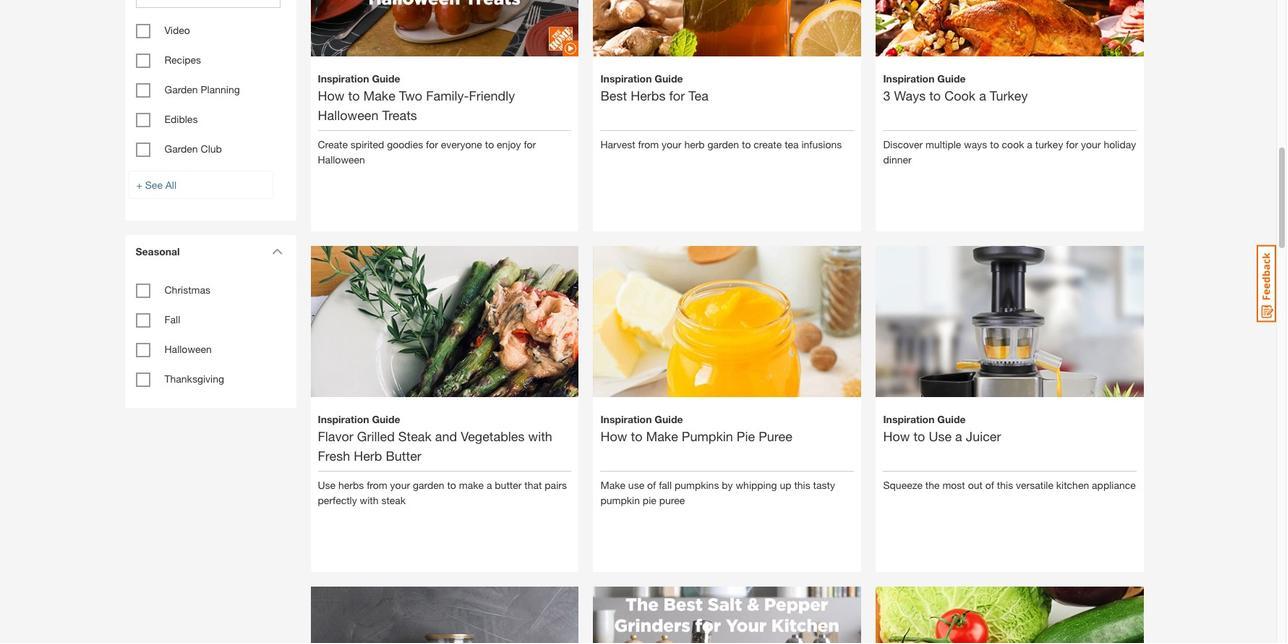 Task type: locate. For each thing, give the bounding box(es) containing it.
how inside inspiration guide how to make pumpkin pie puree
[[601, 428, 628, 444]]

1 vertical spatial from
[[367, 479, 388, 491]]

how inside inspiration guide how to make two family-friendly halloween treats
[[318, 87, 345, 103]]

0 horizontal spatial how
[[318, 87, 345, 103]]

how
[[318, 87, 345, 103], [601, 428, 628, 444], [884, 428, 910, 444]]

0 horizontal spatial garden
[[413, 479, 445, 491]]

make inside inspiration guide how to make two family-friendly halloween treats
[[364, 87, 396, 103]]

guide up grilled
[[372, 413, 400, 425]]

create
[[318, 138, 348, 150]]

0 horizontal spatial with
[[360, 494, 379, 506]]

seasonal button
[[128, 235, 288, 268]]

your
[[662, 138, 682, 150], [1082, 138, 1101, 150], [390, 479, 410, 491]]

1 horizontal spatial garden
[[708, 138, 739, 150]]

this right up
[[795, 479, 811, 491]]

make up 'treats'
[[364, 87, 396, 103]]

pie
[[643, 494, 657, 506]]

tea
[[689, 87, 709, 103]]

all
[[166, 179, 177, 191]]

1 horizontal spatial your
[[662, 138, 682, 150]]

how up squeeze
[[884, 428, 910, 444]]

feedback link image
[[1257, 245, 1277, 323]]

2 horizontal spatial make
[[646, 428, 678, 444]]

discover
[[884, 138, 923, 150]]

for right goodies
[[426, 138, 438, 150]]

edibles
[[165, 113, 198, 125]]

with inside use herbs from your garden to make a butter that pairs perfectly with steak
[[360, 494, 379, 506]]

3
[[884, 87, 891, 103]]

garden for and
[[413, 479, 445, 491]]

and
[[435, 428, 457, 444]]

1 horizontal spatial from
[[639, 138, 659, 150]]

how to use a juicer image
[[876, 221, 1145, 489]]

your left herb
[[662, 138, 682, 150]]

garden
[[708, 138, 739, 150], [413, 479, 445, 491]]

inspiration guide how to use a juicer
[[884, 413, 1002, 444]]

guide up 'cook'
[[938, 72, 966, 84]]

pie
[[737, 428, 755, 444]]

make inside 'make use of fall pumpkins by whipping up this tasty pumpkin pie puree'
[[601, 479, 626, 491]]

1 vertical spatial garden
[[165, 143, 198, 155]]

a right 'cook'
[[980, 87, 987, 103]]

to up squeeze
[[914, 428, 926, 444]]

0 horizontal spatial use
[[318, 479, 336, 491]]

inspiration inside inspiration guide how to use a juicer
[[884, 413, 935, 425]]

halloween up thanksgiving
[[165, 343, 212, 355]]

garden
[[165, 83, 198, 95], [165, 143, 198, 155]]

0 vertical spatial halloween
[[318, 107, 379, 123]]

inspiration
[[318, 72, 369, 84], [601, 72, 652, 84], [884, 72, 935, 84], [318, 413, 369, 425], [601, 413, 652, 425], [884, 413, 935, 425]]

inspiration up squeeze
[[884, 413, 935, 425]]

for
[[670, 87, 685, 103], [426, 138, 438, 150], [524, 138, 536, 150], [1067, 138, 1079, 150]]

guide inside inspiration guide flavor grilled steak and vegetables with fresh herb butter
[[372, 413, 400, 425]]

with down "herbs"
[[360, 494, 379, 506]]

guide inside inspiration guide 3 ways to cook a turkey
[[938, 72, 966, 84]]

halloween
[[318, 107, 379, 123], [318, 153, 365, 165], [165, 343, 212, 355]]

how up create
[[318, 87, 345, 103]]

1 horizontal spatial with
[[529, 428, 553, 444]]

garden down butter
[[413, 479, 445, 491]]

juicer
[[966, 428, 1002, 444]]

from right harvest
[[639, 138, 659, 150]]

0 vertical spatial garden
[[708, 138, 739, 150]]

holiday
[[1104, 138, 1137, 150]]

Search search field
[[136, 0, 280, 8]]

versatile
[[1017, 479, 1054, 491]]

guide inside inspiration guide best herbs for tea
[[655, 72, 683, 84]]

guide
[[372, 72, 400, 84], [655, 72, 683, 84], [938, 72, 966, 84], [372, 413, 400, 425], [655, 413, 683, 425], [938, 413, 966, 425]]

steak
[[382, 494, 406, 506]]

2 vertical spatial make
[[601, 479, 626, 491]]

a inside discover multiple ways to cook a turkey for your holiday dinner
[[1028, 138, 1033, 150]]

0 vertical spatial make
[[364, 87, 396, 103]]

0 horizontal spatial of
[[648, 479, 656, 491]]

a right cook
[[1028, 138, 1033, 150]]

inspiration inside inspiration guide how to make two family-friendly halloween treats
[[318, 72, 369, 84]]

1 of from the left
[[648, 479, 656, 491]]

use up perfectly
[[318, 479, 336, 491]]

1 horizontal spatial use
[[929, 428, 952, 444]]

how for how to use a juicer
[[884, 428, 910, 444]]

flavor
[[318, 428, 354, 444]]

goodies
[[387, 138, 423, 150]]

your inside use herbs from your garden to make a butter that pairs perfectly with steak
[[390, 479, 410, 491]]

guide up "herbs"
[[655, 72, 683, 84]]

guide up most
[[938, 413, 966, 425]]

1 horizontal spatial this
[[998, 479, 1014, 491]]

2 vertical spatial halloween
[[165, 343, 212, 355]]

from up steak
[[367, 479, 388, 491]]

your up steak
[[390, 479, 410, 491]]

1 vertical spatial halloween
[[318, 153, 365, 165]]

pumpkin
[[682, 428, 734, 444]]

best
[[601, 87, 627, 103]]

garden planning
[[165, 83, 240, 95]]

use inside inspiration guide how to use a juicer
[[929, 428, 952, 444]]

inspiration for how to make pumpkin pie puree
[[601, 413, 652, 425]]

your left holiday
[[1082, 138, 1101, 150]]

to inside inspiration guide how to make two family-friendly halloween treats
[[348, 87, 360, 103]]

create
[[754, 138, 782, 150]]

for inside inspiration guide best herbs for tea
[[670, 87, 685, 103]]

for right turkey
[[1067, 138, 1079, 150]]

two
[[399, 87, 423, 103]]

puree
[[660, 494, 685, 506]]

1 horizontal spatial make
[[601, 479, 626, 491]]

0 vertical spatial use
[[929, 428, 952, 444]]

1 vertical spatial garden
[[413, 479, 445, 491]]

inspiration up flavor at bottom
[[318, 413, 369, 425]]

inspiration inside inspiration guide 3 ways to cook a turkey
[[884, 72, 935, 84]]

flavor grilled steak and vegetables with fresh herb butter image
[[311, 221, 579, 489]]

garden inside use herbs from your garden to make a butter that pairs perfectly with steak
[[413, 479, 445, 491]]

of left the fall
[[648, 479, 656, 491]]

guide for pumpkin
[[655, 413, 683, 425]]

2 horizontal spatial your
[[1082, 138, 1101, 150]]

halloween up create
[[318, 107, 379, 123]]

garden up edibles
[[165, 83, 198, 95]]

cook
[[945, 87, 976, 103]]

this
[[795, 479, 811, 491], [998, 479, 1014, 491]]

herb
[[354, 448, 382, 463]]

how up pumpkin
[[601, 428, 628, 444]]

2 horizontal spatial how
[[884, 428, 910, 444]]

of inside 'make use of fall pumpkins by whipping up this tasty pumpkin pie puree'
[[648, 479, 656, 491]]

2 garden from the top
[[165, 143, 198, 155]]

1 horizontal spatial of
[[986, 479, 995, 491]]

a left juicer
[[956, 428, 963, 444]]

1 this from the left
[[795, 479, 811, 491]]

that
[[525, 479, 542, 491]]

video
[[165, 24, 190, 36]]

0 horizontal spatial make
[[364, 87, 396, 103]]

use
[[929, 428, 952, 444], [318, 479, 336, 491]]

to left cook
[[991, 138, 1000, 150]]

make inside inspiration guide how to make pumpkin pie puree
[[646, 428, 678, 444]]

use left juicer
[[929, 428, 952, 444]]

make
[[364, 87, 396, 103], [646, 428, 678, 444], [601, 479, 626, 491]]

fall
[[165, 313, 180, 326]]

to left "make"
[[447, 479, 456, 491]]

see
[[145, 179, 163, 191]]

0 vertical spatial garden
[[165, 83, 198, 95]]

inspiration up create
[[318, 72, 369, 84]]

with inside inspiration guide flavor grilled steak and vegetables with fresh herb butter
[[529, 428, 553, 444]]

garden down edibles
[[165, 143, 198, 155]]

inspiration inside inspiration guide how to make pumpkin pie puree
[[601, 413, 652, 425]]

of
[[648, 479, 656, 491], [986, 479, 995, 491]]

inspiration for best herbs for tea
[[601, 72, 652, 84]]

inspiration up best
[[601, 72, 652, 84]]

inspiration inside inspiration guide best herbs for tea
[[601, 72, 652, 84]]

to left the enjoy
[[485, 138, 494, 150]]

1 garden from the top
[[165, 83, 198, 95]]

to inside use herbs from your garden to make a butter that pairs perfectly with steak
[[447, 479, 456, 491]]

guide inside inspiration guide how to make two family-friendly halloween treats
[[372, 72, 400, 84]]

0 horizontal spatial this
[[795, 479, 811, 491]]

guide up two
[[372, 72, 400, 84]]

make up pumpkin
[[601, 479, 626, 491]]

inspiration up use
[[601, 413, 652, 425]]

guide for cook
[[938, 72, 966, 84]]

from
[[639, 138, 659, 150], [367, 479, 388, 491]]

with
[[529, 428, 553, 444], [360, 494, 379, 506]]

halloween down create
[[318, 153, 365, 165]]

1 vertical spatial make
[[646, 428, 678, 444]]

halloween inside inspiration guide how to make two family-friendly halloween treats
[[318, 107, 379, 123]]

how inside inspiration guide how to use a juicer
[[884, 428, 910, 444]]

inspiration guide best herbs for tea
[[601, 72, 709, 103]]

planning
[[201, 83, 240, 95]]

make
[[459, 479, 484, 491]]

make left pumpkin
[[646, 428, 678, 444]]

2 of from the left
[[986, 479, 995, 491]]

squeeze
[[884, 479, 923, 491]]

perfectly
[[318, 494, 357, 506]]

pairs
[[545, 479, 567, 491]]

this left versatile
[[998, 479, 1014, 491]]

1 horizontal spatial how
[[601, 428, 628, 444]]

to up spirited at top
[[348, 87, 360, 103]]

guide up pumpkin
[[655, 413, 683, 425]]

+ see all button
[[128, 171, 273, 199]]

of right out
[[986, 479, 995, 491]]

pumpkin
[[601, 494, 640, 506]]

0 horizontal spatial from
[[367, 479, 388, 491]]

inspiration inside inspiration guide flavor grilled steak and vegetables with fresh herb butter
[[318, 413, 369, 425]]

to left 'cook'
[[930, 87, 941, 103]]

1 vertical spatial use
[[318, 479, 336, 491]]

a inside inspiration guide 3 ways to cook a turkey
[[980, 87, 987, 103]]

with right "vegetables"
[[529, 428, 553, 444]]

puree
[[759, 428, 793, 444]]

for left the "tea"
[[670, 87, 685, 103]]

guide inside inspiration guide how to use a juicer
[[938, 413, 966, 425]]

to up use
[[631, 428, 643, 444]]

garden right herb
[[708, 138, 739, 150]]

halloween inside create spirited goodies for everyone to enjoy for halloween
[[318, 153, 365, 165]]

a right "make"
[[487, 479, 492, 491]]

halloween for how
[[318, 107, 379, 123]]

0 horizontal spatial your
[[390, 479, 410, 491]]

inspiration for 3 ways to cook a turkey
[[884, 72, 935, 84]]

0 vertical spatial with
[[529, 428, 553, 444]]

guide inside inspiration guide how to make pumpkin pie puree
[[655, 413, 683, 425]]

1 vertical spatial with
[[360, 494, 379, 506]]

how for how to make two family-friendly halloween treats
[[318, 87, 345, 103]]

kitchen
[[1057, 479, 1090, 491]]

seasonal
[[136, 245, 180, 258]]

fall
[[659, 479, 672, 491]]

inspiration up ways
[[884, 72, 935, 84]]



Task type: describe. For each thing, give the bounding box(es) containing it.
make for two
[[364, 87, 396, 103]]

squeeze the most out of this versatile kitchen appliance
[[884, 479, 1136, 491]]

make use of fall pumpkins by whipping up this tasty pumpkin pie puree
[[601, 479, 836, 506]]

ways
[[895, 87, 926, 103]]

garden for tea
[[708, 138, 739, 150]]

fresh
[[318, 448, 350, 463]]

out
[[968, 479, 983, 491]]

tasty
[[814, 479, 836, 491]]

ways
[[965, 138, 988, 150]]

inspiration guide 3 ways to cook a turkey
[[884, 72, 1028, 103]]

everyone
[[441, 138, 482, 150]]

for inside discover multiple ways to cook a turkey for your holiday dinner
[[1067, 138, 1079, 150]]

turkey
[[1036, 138, 1064, 150]]

enjoy
[[497, 138, 521, 150]]

vegetables
[[461, 428, 525, 444]]

garden club
[[165, 143, 222, 155]]

friendly
[[469, 87, 515, 103]]

infusions
[[802, 138, 842, 150]]

thanksgiving
[[165, 373, 224, 385]]

grilled
[[357, 428, 395, 444]]

halloween for goodies
[[318, 153, 365, 165]]

family-
[[426, 87, 469, 103]]

club
[[201, 143, 222, 155]]

best herbs for tea image
[[594, 0, 862, 149]]

guide for two
[[372, 72, 400, 84]]

appliance
[[1093, 479, 1136, 491]]

a inside use herbs from your garden to make a butter that pairs perfectly with steak
[[487, 479, 492, 491]]

the
[[926, 479, 940, 491]]

cook
[[1002, 138, 1025, 150]]

steak
[[398, 428, 432, 444]]

inspiration for flavor grilled steak and vegetables with fresh herb butter
[[318, 413, 369, 425]]

herbs
[[631, 87, 666, 103]]

multiple
[[926, 138, 962, 150]]

garden for garden planning
[[165, 83, 198, 95]]

3 ways to cook a turkey image
[[876, 0, 1145, 149]]

christmas
[[165, 284, 211, 296]]

most
[[943, 479, 966, 491]]

butter
[[386, 448, 422, 463]]

how for how to make pumpkin pie puree
[[601, 428, 628, 444]]

whipping
[[736, 479, 777, 491]]

inspiration for how to make two family-friendly halloween treats
[[318, 72, 369, 84]]

tea
[[785, 138, 799, 150]]

to inside inspiration guide how to make pumpkin pie puree
[[631, 428, 643, 444]]

how to make pumpkin pie puree image
[[594, 221, 862, 489]]

turkey
[[990, 87, 1028, 103]]

treats
[[382, 107, 417, 123]]

recipes
[[165, 54, 201, 66]]

herbs
[[339, 479, 364, 491]]

use herbs from your garden to make a butter that pairs perfectly with steak
[[318, 479, 567, 506]]

0 vertical spatial from
[[639, 138, 659, 150]]

+ see all
[[136, 179, 177, 191]]

garden for garden club
[[165, 143, 198, 155]]

inspiration guide how to make pumpkin pie puree
[[601, 413, 793, 444]]

guide for and
[[372, 413, 400, 425]]

inspiration for how to use a juicer
[[884, 413, 935, 425]]

use inside use herbs from your garden to make a butter that pairs perfectly with steak
[[318, 479, 336, 491]]

guide for tea
[[655, 72, 683, 84]]

butter
[[495, 479, 522, 491]]

create spirited goodies for everyone to enjoy for halloween
[[318, 138, 536, 165]]

to inside discover multiple ways to cook a turkey for your holiday dinner
[[991, 138, 1000, 150]]

this inside 'make use of fall pumpkins by whipping up this tasty pumpkin pie puree'
[[795, 479, 811, 491]]

harvest from your herb garden to create tea infusions
[[601, 138, 842, 150]]

harvest
[[601, 138, 636, 150]]

a inside inspiration guide how to use a juicer
[[956, 428, 963, 444]]

+
[[136, 179, 142, 191]]

discover multiple ways to cook a turkey for your holiday dinner
[[884, 138, 1137, 165]]

2 this from the left
[[998, 479, 1014, 491]]

your inside discover multiple ways to cook a turkey for your holiday dinner
[[1082, 138, 1101, 150]]

to inside create spirited goodies for everyone to enjoy for halloween
[[485, 138, 494, 150]]

use
[[629, 479, 645, 491]]

dinner
[[884, 153, 912, 165]]

spirited
[[351, 138, 384, 150]]

guide for a
[[938, 413, 966, 425]]

herb
[[685, 138, 705, 150]]

make for pumpkin
[[646, 428, 678, 444]]

to inside inspiration guide how to use a juicer
[[914, 428, 926, 444]]

pumpkins
[[675, 479, 719, 491]]

to left the create
[[742, 138, 751, 150]]

by
[[722, 479, 733, 491]]

inspiration guide flavor grilled steak and vegetables with fresh herb butter
[[318, 413, 553, 463]]

up
[[780, 479, 792, 491]]

caret icon image
[[272, 248, 283, 255]]

from inside use herbs from your garden to make a butter that pairs perfectly with steak
[[367, 479, 388, 491]]

to inside inspiration guide 3 ways to cook a turkey
[[930, 87, 941, 103]]

for right the enjoy
[[524, 138, 536, 150]]

inspiration guide how to make two family-friendly halloween treats
[[318, 72, 515, 123]]



Task type: vqa. For each thing, say whether or not it's contained in the screenshot.
spirited
yes



